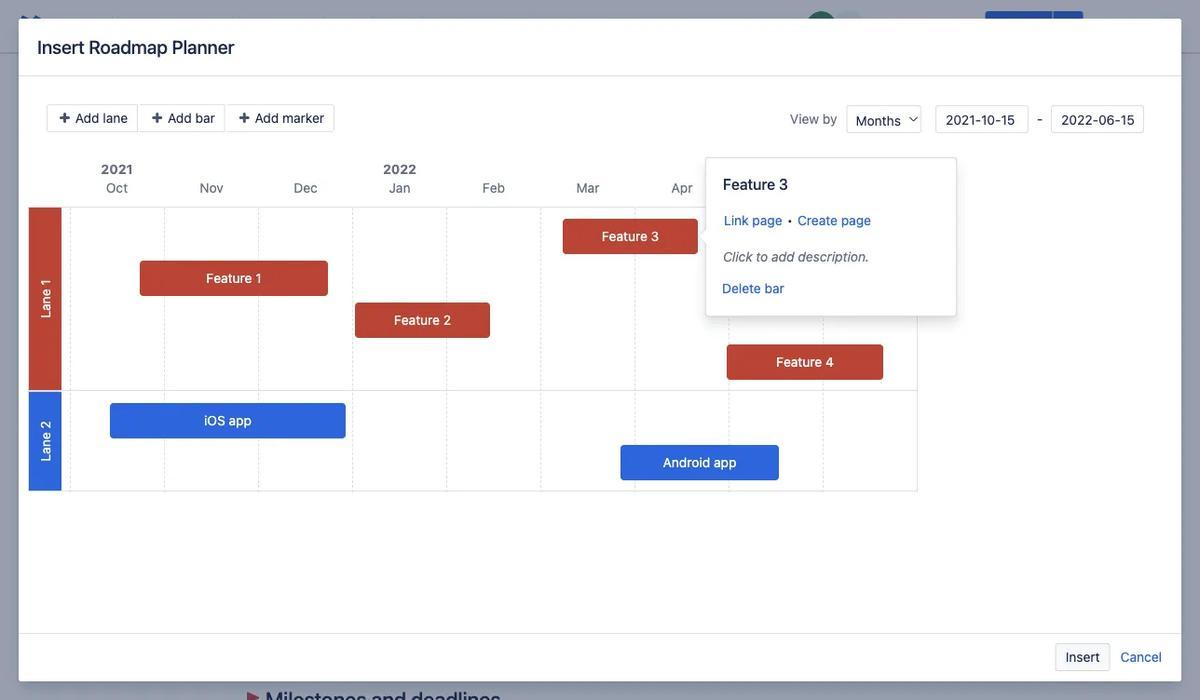 Task type: vqa. For each thing, say whether or not it's contained in the screenshot.
keeping
no



Task type: describe. For each thing, give the bounding box(es) containing it.
no restrictions image
[[950, 15, 972, 37]]

2 for lane 2
[[37, 422, 53, 429]]

insert button
[[1056, 644, 1111, 672]]

feature 2
[[394, 313, 451, 328]]

click
[[723, 249, 753, 265]]

editing
[[73, 499, 114, 514]]

feature 4
[[776, 355, 834, 370]]

table image
[[650, 15, 672, 37]]

lane for feature
[[37, 289, 53, 318]]

confluence image
[[15, 11, 45, 41]]

close
[[1099, 18, 1133, 34]]

lane
[[103, 110, 128, 126]]

adjust update settings image
[[1058, 15, 1080, 37]]

help image
[[22, 652, 45, 675]]

1 page from the left
[[752, 213, 782, 228]]

numbered list ⌘⇧7 image
[[452, 15, 475, 37]]

1 for lane 1
[[37, 280, 53, 286]]

outdent ⇧tab image
[[475, 15, 498, 37]]

3 inside insert roadmap planner dialog
[[651, 229, 659, 244]]

delete bar button
[[721, 275, 785, 303]]

redo ⌘⇧z image
[[82, 15, 104, 37]]

2022 jan
[[383, 162, 417, 196]]

add bar button
[[140, 104, 225, 132]]

ruby anderson image
[[806, 11, 836, 41]]

yy-mm-dd text field
[[1051, 105, 1144, 133]]

add for lane
[[75, 110, 99, 126]]

android app
[[663, 455, 737, 471]]

lane 1
[[37, 280, 53, 318]]

cancel
[[1121, 650, 1162, 665]]

add lane button
[[47, 104, 138, 132]]

update
[[997, 18, 1042, 34]]

view
[[790, 111, 819, 127]]

1 for feature 1
[[256, 271, 262, 286]]

1 vertical spatial planner
[[340, 121, 391, 139]]

roadmap planner
[[272, 121, 391, 139]]

ios
[[204, 413, 225, 429]]

2021 oct
[[101, 162, 133, 196]]

app for ios app
[[229, 413, 252, 429]]

editing keyboard shortcuts
[[73, 499, 234, 514]]

2021
[[101, 162, 133, 177]]

link page • create page
[[724, 213, 871, 228]]

feature 3 inside insert roadmap planner dialog
[[602, 229, 659, 244]]

view by
[[790, 111, 837, 127]]

italic ⌘i image
[[272, 15, 295, 37]]

1 horizontal spatial 3
[[779, 176, 788, 193]]

-
[[1034, 112, 1047, 127]]

by
[[823, 111, 837, 127]]

2022
[[383, 162, 417, 177]]

mention image
[[605, 15, 627, 37]]

oct
[[106, 180, 128, 196]]

add lane
[[72, 110, 128, 126]]

add image, video, or file image
[[582, 15, 604, 37]]

indent tab image
[[499, 15, 521, 37]]

nov
[[200, 180, 223, 196]]

4
[[826, 355, 834, 370]]

insert roadmap planner dialog
[[19, 19, 1182, 682]]

add for marker
[[255, 110, 279, 126]]

marker
[[282, 110, 324, 126]]

apr
[[672, 180, 693, 196]]



Task type: locate. For each thing, give the bounding box(es) containing it.
feb
[[483, 180, 505, 196]]

2 page from the left
[[841, 213, 871, 228]]

bar down 'add'
[[765, 281, 785, 296]]

0 vertical spatial app
[[229, 413, 252, 429]]

1 vertical spatial lane
[[37, 433, 53, 462]]

add marker
[[251, 110, 324, 126]]

0 horizontal spatial bar
[[195, 110, 215, 126]]

bold ⌘b image
[[248, 15, 271, 37]]

0 vertical spatial bar
[[195, 110, 215, 126]]

bar inside button
[[765, 281, 785, 296]]

planner left bold ⌘b icon
[[172, 36, 234, 58]]

2
[[443, 313, 451, 328], [37, 422, 53, 429]]

emoji image
[[627, 15, 649, 37]]

2 horizontal spatial add
[[255, 110, 279, 126]]

1 vertical spatial insert
[[1066, 650, 1100, 665]]

roadmap inside dialog
[[89, 36, 168, 58]]

add right lane
[[168, 110, 192, 126]]

app for android app
[[714, 455, 737, 471]]

app right android at the right of page
[[714, 455, 737, 471]]

link page link
[[724, 213, 782, 228]]

add bar
[[164, 110, 215, 126]]

bar inside button
[[195, 110, 215, 126]]

delete bar
[[722, 281, 785, 296]]

0 vertical spatial planner
[[172, 36, 234, 58]]

create
[[798, 213, 838, 228]]

0 horizontal spatial 2
[[37, 422, 53, 429]]

bullet list ⌘⇧8 image
[[429, 15, 452, 37]]

undo ⌘z image
[[60, 15, 82, 37]]

0 horizontal spatial insert
[[37, 36, 85, 58]]

ios app
[[204, 413, 252, 429]]

insert for insert
[[1066, 650, 1100, 665]]

roadmap
[[89, 36, 168, 58], [272, 121, 336, 139]]

app right ios
[[229, 413, 252, 429]]

1 add from the left
[[75, 110, 99, 126]]

may
[[764, 180, 789, 196]]

bar
[[195, 110, 215, 126], [765, 281, 785, 296]]

0 vertical spatial 2
[[443, 313, 451, 328]]

2 add from the left
[[168, 110, 192, 126]]

feature 1
[[206, 271, 262, 286]]

0 horizontal spatial planner
[[172, 36, 234, 58]]

insert roadmap planner
[[37, 36, 234, 58]]

lane for ios
[[37, 433, 53, 462]]

click to add description.
[[723, 249, 870, 265]]

add left lane
[[75, 110, 99, 126]]

bar left roadmap planner icon at the left top of the page
[[195, 110, 215, 126]]

bar for delete bar
[[765, 281, 785, 296]]

feature 3
[[723, 176, 788, 193], [602, 229, 659, 244]]

add left marker
[[255, 110, 279, 126]]

app
[[229, 413, 252, 429], [714, 455, 737, 471]]

0 horizontal spatial add
[[75, 110, 99, 126]]

link image
[[560, 15, 582, 37]]

1 vertical spatial feature 3
[[602, 229, 659, 244]]

0 horizontal spatial roadmap
[[89, 36, 168, 58]]

page
[[752, 213, 782, 228], [841, 213, 871, 228]]

action item image
[[537, 15, 559, 37]]

add
[[772, 249, 795, 265]]

dec
[[294, 180, 318, 196]]

feature
[[723, 176, 775, 193], [602, 229, 648, 244], [206, 271, 252, 286], [394, 313, 440, 328], [776, 355, 822, 370]]

3 add from the left
[[255, 110, 279, 126]]

link
[[724, 213, 749, 228]]

insert
[[37, 36, 85, 58], [1066, 650, 1100, 665]]

1 vertical spatial roadmap
[[272, 121, 336, 139]]

add marker button
[[227, 104, 335, 132]]

•
[[787, 213, 793, 228]]

yy-mm-dd text field
[[936, 105, 1029, 133]]

1 horizontal spatial page
[[841, 213, 871, 228]]

keyboard
[[118, 499, 174, 514]]

1 vertical spatial 2
[[37, 422, 53, 429]]

saved
[[751, 18, 788, 34]]

planner
[[172, 36, 234, 58], [340, 121, 391, 139]]

0 horizontal spatial 1
[[37, 280, 53, 286]]

1 horizontal spatial 2
[[443, 313, 451, 328]]

layouts image
[[672, 15, 695, 37]]

add
[[75, 110, 99, 126], [168, 110, 192, 126], [255, 110, 279, 126]]

0 vertical spatial 3
[[779, 176, 788, 193]]

shortcuts
[[177, 499, 234, 514]]

roadmap planner image
[[250, 119, 272, 141]]

planner inside dialog
[[172, 36, 234, 58]]

0 vertical spatial roadmap
[[89, 36, 168, 58]]

1 vertical spatial app
[[714, 455, 737, 471]]

0 horizontal spatial app
[[229, 413, 252, 429]]

1 horizontal spatial 1
[[256, 271, 262, 286]]

1 vertical spatial 3
[[651, 229, 659, 244]]

delete
[[722, 281, 761, 296]]

update button
[[985, 11, 1053, 41]]

insert inside insert button
[[1066, 650, 1100, 665]]

lane
[[37, 289, 53, 318], [37, 433, 53, 462]]

insert for insert roadmap planner
[[37, 36, 85, 58]]

:triangular_flag_on_post: image
[[242, 693, 261, 701], [242, 693, 261, 701]]

2 for feature 2
[[443, 313, 451, 328]]

3
[[779, 176, 788, 193], [651, 229, 659, 244]]

to
[[756, 249, 768, 265]]

confluence image
[[15, 11, 45, 41]]

page left '•'
[[752, 213, 782, 228]]

page right create in the right top of the page
[[841, 213, 871, 228]]

0 vertical spatial feature 3
[[723, 176, 788, 193]]

2 lane from the top
[[37, 433, 53, 462]]

1 vertical spatial bar
[[765, 281, 785, 296]]

1 lane from the top
[[37, 289, 53, 318]]

0 horizontal spatial 3
[[651, 229, 659, 244]]

0 horizontal spatial page
[[752, 213, 782, 228]]

bar for add bar
[[195, 110, 215, 126]]

description.
[[798, 249, 870, 265]]

0 vertical spatial lane
[[37, 289, 53, 318]]

android
[[663, 455, 710, 471]]

1 horizontal spatial roadmap
[[272, 121, 336, 139]]

0 vertical spatial insert
[[37, 36, 85, 58]]

1 horizontal spatial feature 3
[[723, 176, 788, 193]]

lane 2
[[37, 422, 53, 462]]

1 horizontal spatial insert
[[1066, 650, 1100, 665]]

1 horizontal spatial planner
[[340, 121, 391, 139]]

jan
[[389, 180, 411, 196]]

1 horizontal spatial app
[[714, 455, 737, 471]]

1
[[256, 271, 262, 286], [37, 280, 53, 286]]

add inside button
[[75, 110, 99, 126]]

planner up 2022
[[340, 121, 391, 139]]

1 horizontal spatial bar
[[765, 281, 785, 296]]

editing keyboard shortcuts button
[[58, 488, 291, 526]]

1 horizontal spatial add
[[168, 110, 192, 126]]

add for bar
[[168, 110, 192, 126]]

cancel button
[[1120, 644, 1163, 672]]

0 horizontal spatial feature 3
[[602, 229, 659, 244]]

mar
[[577, 180, 600, 196]]

close button
[[1087, 11, 1144, 41]]

create page link
[[798, 213, 871, 228]]



